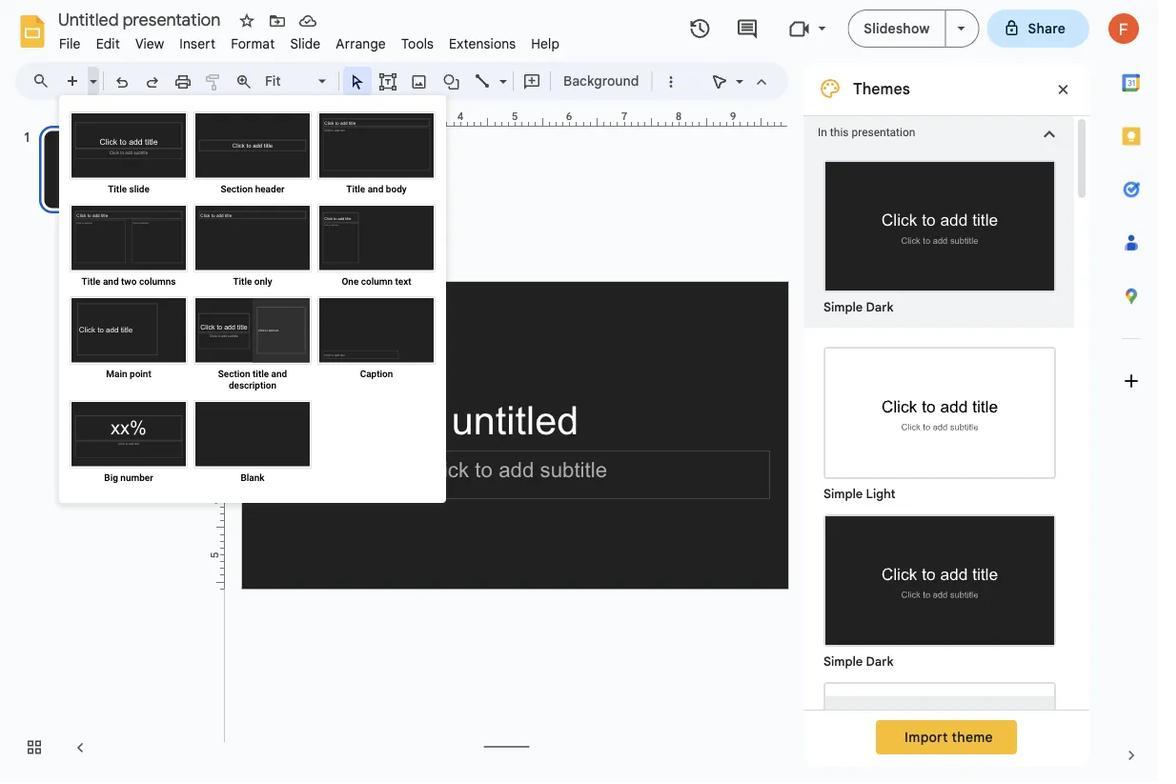 Task type: describe. For each thing, give the bounding box(es) containing it.
caption
[[360, 368, 393, 380]]

simple dark for 1st simple dark option
[[824, 300, 894, 315]]

import theme button
[[876, 721, 1017, 755]]

presentation options image
[[958, 27, 966, 31]]

slideshow button
[[848, 10, 946, 48]]

help
[[531, 35, 560, 52]]

light
[[866, 487, 896, 502]]

Rename text field
[[51, 8, 232, 31]]

menu bar banner
[[0, 0, 1159, 783]]

one column text
[[342, 276, 412, 287]]

view
[[135, 35, 164, 52]]

insert
[[180, 35, 216, 52]]

insert menu item
[[172, 32, 223, 55]]

dark for first simple dark option from the bottom
[[866, 655, 894, 670]]

section header
[[221, 183, 285, 195]]

text
[[395, 276, 412, 287]]

mode and view toolbar
[[705, 62, 777, 100]]

slide
[[129, 183, 150, 195]]

import
[[905, 730, 949, 746]]

column
[[361, 276, 393, 287]]

row containing title slide
[[67, 109, 439, 201]]

extensions
[[449, 35, 516, 52]]

navigation inside themes application
[[0, 108, 210, 783]]

row containing big number
[[67, 398, 439, 490]]

format
[[231, 35, 275, 52]]

presentation
[[852, 126, 916, 139]]

themes application
[[0, 0, 1159, 783]]

big
[[104, 472, 118, 483]]

share
[[1029, 20, 1066, 37]]

option group inside themes section
[[804, 328, 1075, 783]]

only
[[254, 276, 272, 287]]

in
[[818, 126, 828, 139]]

Simple Light radio
[[814, 338, 1066, 783]]

blank
[[241, 472, 265, 483]]

and for two
[[103, 276, 119, 287]]

main
[[106, 368, 127, 380]]

import theme
[[905, 730, 994, 746]]

tab list inside the 'menu bar' banner
[[1105, 56, 1159, 730]]

slide
[[290, 35, 321, 52]]

number
[[120, 472, 153, 483]]

simple dark for first simple dark option from the bottom
[[824, 655, 894, 670]]

arrange
[[336, 35, 386, 52]]

share button
[[987, 10, 1090, 48]]

title
[[253, 368, 269, 380]]

shape image
[[441, 68, 463, 94]]

file menu item
[[51, 32, 88, 55]]

description
[[229, 380, 277, 391]]

Zoom field
[[259, 68, 335, 96]]



Task type: vqa. For each thing, say whether or not it's contained in the screenshot.


Task type: locate. For each thing, give the bounding box(es) containing it.
edit
[[96, 35, 120, 52]]

this
[[830, 126, 849, 139]]

row containing main point
[[67, 294, 439, 398]]

title for title and two columns
[[82, 276, 101, 287]]

view menu item
[[128, 32, 172, 55]]

arrange menu item
[[328, 32, 394, 55]]

1 vertical spatial simple dark radio
[[814, 505, 1066, 673]]

section
[[221, 183, 253, 195], [218, 368, 250, 380]]

1 simple from the top
[[824, 300, 863, 315]]

streamline image
[[826, 685, 1055, 783]]

header
[[255, 183, 285, 195]]

1 vertical spatial and
[[103, 276, 119, 287]]

1 vertical spatial dark
[[866, 655, 894, 670]]

title for title only
[[233, 276, 252, 287]]

0 horizontal spatial and
[[103, 276, 119, 287]]

title for title slide
[[108, 183, 127, 195]]

0 vertical spatial simple
[[824, 300, 863, 315]]

background button
[[555, 67, 648, 95]]

tools
[[401, 35, 434, 52]]

themes
[[853, 79, 911, 98]]

file
[[59, 35, 81, 52]]

row down title only
[[67, 294, 439, 398]]

menu bar inside the 'menu bar' banner
[[51, 25, 568, 56]]

and left body
[[368, 183, 384, 195]]

one
[[342, 276, 359, 287]]

2 horizontal spatial and
[[368, 183, 384, 195]]

themes section
[[804, 62, 1090, 783]]

big number
[[104, 472, 153, 483]]

main point
[[106, 368, 151, 380]]

1 dark from the top
[[866, 300, 894, 315]]

title left slide
[[108, 183, 127, 195]]

theme
[[952, 730, 994, 746]]

body
[[386, 183, 407, 195]]

0 vertical spatial dark
[[866, 300, 894, 315]]

1 horizontal spatial and
[[271, 368, 287, 380]]

row down "description"
[[67, 398, 439, 490]]

title and two columns
[[82, 276, 176, 287]]

tools menu item
[[394, 32, 442, 55]]

in this presentation tab
[[804, 115, 1075, 151]]

Streamline radio
[[814, 673, 1066, 783]]

simple for 1st simple dark option
[[824, 300, 863, 315]]

dark for 1st simple dark option
[[866, 300, 894, 315]]

2 simple from the top
[[824, 487, 863, 502]]

navigation
[[0, 108, 210, 783]]

1 simple dark from the top
[[824, 300, 894, 315]]

menu bar containing file
[[51, 25, 568, 56]]

row down section header
[[67, 201, 439, 294]]

title left body
[[346, 183, 365, 195]]

0 vertical spatial simple dark
[[824, 300, 894, 315]]

and left the two
[[103, 276, 119, 287]]

title slide
[[108, 183, 150, 195]]

Star checkbox
[[234, 8, 260, 34]]

and inside section title and description
[[271, 368, 287, 380]]

3 simple from the top
[[824, 655, 863, 670]]

section for section header
[[221, 183, 253, 195]]

and
[[368, 183, 384, 195], [103, 276, 119, 287], [271, 368, 287, 380]]

extensions menu item
[[442, 32, 524, 55]]

format menu item
[[223, 32, 283, 55]]

title only
[[233, 276, 272, 287]]

simple for first simple dark option from the bottom
[[824, 655, 863, 670]]

title left the only
[[233, 276, 252, 287]]

tab list
[[1105, 56, 1159, 730]]

option group
[[804, 328, 1075, 783]]

background
[[564, 72, 639, 89]]

2 row from the top
[[67, 201, 439, 294]]

1 vertical spatial simple
[[824, 487, 863, 502]]

2 simple dark radio from the top
[[814, 505, 1066, 673]]

two
[[121, 276, 137, 287]]

edit menu item
[[88, 32, 128, 55]]

2 dark from the top
[[866, 655, 894, 670]]

0 vertical spatial simple dark radio
[[814, 151, 1066, 319]]

1 vertical spatial section
[[218, 368, 250, 380]]

title and body
[[346, 183, 407, 195]]

0 vertical spatial and
[[368, 183, 384, 195]]

1 row from the top
[[67, 109, 439, 201]]

2 vertical spatial and
[[271, 368, 287, 380]]

simple dark
[[824, 300, 894, 315], [824, 655, 894, 670]]

and right title
[[271, 368, 287, 380]]

1 vertical spatial simple dark
[[824, 655, 894, 670]]

and for body
[[368, 183, 384, 195]]

simple for simple light option
[[824, 487, 863, 502]]

section left header
[[221, 183, 253, 195]]

row down zoom text field
[[67, 109, 439, 201]]

row
[[67, 109, 439, 201], [67, 201, 439, 294], [67, 294, 439, 398], [67, 398, 439, 490]]

1 simple dark radio from the top
[[814, 151, 1066, 319]]

section inside section title and description
[[218, 368, 250, 380]]

simple light
[[824, 487, 896, 502]]

3 row from the top
[[67, 294, 439, 398]]

title
[[108, 183, 127, 195], [346, 183, 365, 195], [82, 276, 101, 287], [233, 276, 252, 287]]

Zoom text field
[[262, 68, 316, 94]]

title left the two
[[82, 276, 101, 287]]

dark
[[866, 300, 894, 315], [866, 655, 894, 670]]

4 row from the top
[[67, 398, 439, 490]]

2 vertical spatial simple
[[824, 655, 863, 670]]

menu bar
[[51, 25, 568, 56]]

0 vertical spatial section
[[221, 183, 253, 195]]

section for section title and description
[[218, 368, 250, 380]]

point
[[130, 368, 151, 380]]

section left title
[[218, 368, 250, 380]]

in this presentation
[[818, 126, 916, 139]]

Simple Dark radio
[[814, 151, 1066, 319], [814, 505, 1066, 673]]

columns
[[139, 276, 176, 287]]

main toolbar
[[56, 67, 686, 96]]

2 simple dark from the top
[[824, 655, 894, 670]]

option group containing simple light
[[804, 328, 1075, 783]]

section title and description
[[218, 368, 287, 391]]

simple
[[824, 300, 863, 315], [824, 487, 863, 502], [824, 655, 863, 670]]

Menus field
[[24, 68, 66, 94]]

slide menu item
[[283, 32, 328, 55]]

row containing title and two columns
[[67, 201, 439, 294]]

title for title and body
[[346, 183, 365, 195]]

insert image image
[[409, 68, 431, 94]]

help menu item
[[524, 32, 568, 55]]

slideshow
[[864, 20, 930, 37]]



